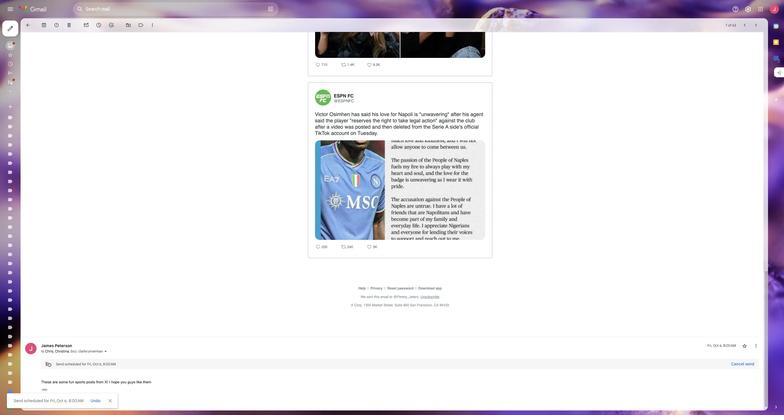 Task type: vqa. For each thing, say whether or not it's contained in the screenshot.
More icon
yes



Task type: locate. For each thing, give the bounding box(es) containing it.
2 horizontal spatial to
[[393, 118, 397, 124]]

1 vertical spatial send
[[14, 399, 23, 404]]

2 | from the left
[[385, 287, 386, 291]]

1 vertical spatial send scheduled for fri, oct 6, 8:00 am
[[14, 399, 84, 404]]

1 horizontal spatial ,
[[69, 350, 70, 354]]

then
[[382, 124, 392, 130]]

1 horizontal spatial from
[[412, 124, 422, 130]]

the up a
[[326, 118, 333, 124]]

1 like image from the top
[[367, 62, 372, 68]]

1 horizontal spatial to
[[390, 295, 393, 299]]

6, down clarkrunnerman
[[99, 362, 102, 367]]

0 horizontal spatial ,
[[53, 350, 54, 354]]

reset password link
[[388, 287, 415, 291]]

sports
[[75, 380, 85, 385]]

retweet image right 710
[[341, 62, 347, 68]]

1 retweet image from the top
[[341, 62, 347, 68]]

said up "reserves
[[361, 111, 371, 117]]

account
[[331, 130, 349, 136]]

0 vertical spatial to
[[393, 118, 397, 124]]

2 horizontal spatial 8:00 am
[[724, 344, 737, 348]]

0 vertical spatial send scheduled for fri, oct 6, 8:00 am
[[56, 362, 116, 367]]

8:00 am left not starred checkbox
[[724, 344, 737, 348]]

710 link
[[321, 63, 328, 68]]

like image right "1.4k"
[[367, 62, 372, 68]]

,
[[53, 350, 54, 354], [69, 350, 70, 354]]

7 of 63
[[726, 23, 737, 27]]

oct inside cell
[[714, 344, 719, 348]]

alert
[[7, 13, 776, 409]]

cancel send button
[[727, 359, 760, 370]]

navigation
[[0, 18, 69, 416]]

1 vertical spatial after
[[315, 124, 325, 130]]

we
[[361, 295, 366, 299]]

0 horizontal spatial to
[[41, 350, 44, 354]]

2 retweet image from the top
[[341, 244, 347, 250]]

1 horizontal spatial 8:00 am
[[103, 362, 116, 367]]

are
[[52, 380, 58, 385]]

None search field
[[73, 2, 279, 16]]

| left "reset"
[[385, 287, 386, 291]]

after up against
[[451, 111, 461, 117]]

to inside victor osimhen has said his love for napoli is "unwavering" after his agent said the player "reserves the right to take legal action" against the club after a video was posted and then deleted from the serie a side's official tiktok account on tuesday.
[[393, 118, 397, 124]]

0 vertical spatial like image
[[367, 62, 372, 68]]

200 link
[[321, 245, 328, 250]]

victor
[[315, 111, 328, 117]]

1 horizontal spatial 6,
[[99, 362, 102, 367]]

for down the show trimmed content "icon"
[[44, 399, 49, 404]]

reply image
[[315, 62, 321, 68]]

1 vertical spatial scheduled
[[24, 399, 43, 404]]

1 vertical spatial from
[[96, 380, 104, 385]]

8:00 am inside alert
[[69, 399, 84, 404]]

a
[[327, 124, 330, 130]]

x corp. 1355 market street, suite 900 san francisco, ca 94103
[[351, 304, 449, 308]]

send inside alert
[[14, 399, 23, 404]]

suite
[[395, 304, 403, 308]]

0 horizontal spatial 8:00 am
[[69, 399, 84, 404]]

8:00 am down 'sports' on the bottom
[[69, 399, 84, 404]]

1 horizontal spatial send
[[56, 362, 64, 367]]

espn fc's avatar image
[[315, 90, 331, 106]]

0 horizontal spatial nfl's photo image
[[315, 0, 400, 56]]

2 horizontal spatial for
[[391, 111, 397, 117]]

some
[[59, 380, 68, 385]]

1 vertical spatial fri,
[[87, 362, 92, 367]]

1 vertical spatial like image
[[367, 244, 372, 250]]

8:00 am
[[724, 344, 737, 348], [103, 362, 116, 367], [69, 399, 84, 404]]

3k link
[[372, 245, 377, 250]]

2 like image from the top
[[367, 244, 372, 250]]

to right email
[[390, 295, 393, 299]]

retweet image
[[341, 62, 347, 68], [341, 244, 347, 250]]

more image
[[150, 22, 155, 28]]

1 vertical spatial 8:00 am
[[103, 362, 116, 367]]

right
[[382, 118, 392, 124]]

serie
[[432, 124, 444, 130]]

1 horizontal spatial nfl's photo image
[[401, 0, 485, 56]]

| right password
[[416, 287, 417, 291]]

0 horizontal spatial 6,
[[64, 399, 68, 404]]

settings image
[[745, 6, 752, 13]]

0 horizontal spatial oct
[[57, 399, 63, 404]]

3k
[[372, 245, 377, 249]]

help link
[[359, 287, 367, 291]]

reply image
[[315, 244, 321, 250]]

fun
[[69, 380, 74, 385]]

unsubscribe link
[[421, 295, 440, 299]]

victor osimhen has said his love for napoli is "unwavering" after his agent said the player "reserves the right to take legal action" against the club after a video was posted and then deleted from the serie a side's official tiktok account on tuesday.
[[315, 111, 484, 136]]

240
[[347, 245, 353, 249]]

0 vertical spatial scheduled
[[65, 362, 81, 367]]

send scheduled for fri, oct 6, 8:00 am down the show trimmed content "icon"
[[14, 399, 84, 404]]

guys
[[128, 380, 135, 385]]

scheduled inside victor osimhen has said his love for napoli is "unwavering" after his agent said the player "reserves the right to take legal action" against the club after a video was posted and then deleted from the serie a side's official tiktok account on tuesday. list
[[65, 362, 81, 367]]

retweet image right 200
[[341, 244, 347, 250]]

scheduled down the show trimmed content "icon"
[[24, 399, 43, 404]]

240 link
[[347, 245, 353, 250]]

0 horizontal spatial send
[[14, 399, 23, 404]]

1 nfl's photo image from the left
[[315, 0, 400, 56]]

after up tiktok
[[315, 124, 325, 130]]

from inside victor osimhen has said his love for napoli is "unwavering" after his agent said the player "reserves the right to take legal action" against the club after a video was posted and then deleted from the serie a side's official tiktok account on tuesday.
[[412, 124, 422, 130]]

0 vertical spatial 8:00 am
[[724, 344, 737, 348]]

for inside alert
[[44, 399, 49, 404]]

move to image
[[126, 22, 131, 28]]

0 horizontal spatial his
[[372, 111, 379, 117]]

has
[[352, 111, 360, 117]]

| right help "link"
[[368, 287, 369, 291]]

1 horizontal spatial oct
[[93, 362, 99, 367]]

1 vertical spatial 6,
[[99, 362, 102, 367]]

1 vertical spatial to
[[390, 295, 393, 299]]

like image for 9.2k
[[367, 62, 372, 68]]

send
[[56, 362, 64, 367], [14, 399, 23, 404]]

8:00 am down show details icon
[[103, 362, 116, 367]]

0 horizontal spatial |
[[368, 287, 369, 291]]

6, down 'some'
[[64, 399, 68, 404]]

james peterson
[[41, 344, 72, 349]]

oct
[[714, 344, 719, 348], [93, 362, 99, 367], [57, 399, 63, 404]]

hope
[[111, 380, 120, 385]]

the down action"
[[424, 124, 431, 130]]

2 vertical spatial 6,
[[64, 399, 68, 404]]

nfl's photo image
[[315, 0, 400, 56], [401, 0, 485, 56]]

fri,
[[708, 344, 713, 348], [87, 362, 92, 367], [50, 399, 56, 404]]

osimhen
[[330, 111, 350, 117]]

help
[[359, 287, 366, 291]]

2 his from the left
[[463, 111, 469, 117]]

0 vertical spatial said
[[361, 111, 371, 117]]

is
[[415, 111, 418, 117]]

the up side's
[[457, 118, 464, 124]]

after
[[451, 111, 461, 117], [315, 124, 325, 130]]

, left 'bcc:'
[[69, 350, 70, 354]]

from
[[412, 124, 422, 130], [96, 380, 104, 385]]

his left love
[[372, 111, 379, 117]]

1 vertical spatial retweet image
[[341, 244, 347, 250]]

3 | from the left
[[416, 287, 417, 291]]

show trimmed content image
[[41, 389, 48, 392]]

0 vertical spatial fri,
[[708, 344, 713, 348]]

0 horizontal spatial from
[[96, 380, 104, 385]]

download
[[419, 287, 435, 291]]

from left x!
[[96, 380, 104, 385]]

for
[[391, 111, 397, 117], [82, 362, 86, 367], [44, 399, 49, 404]]

0 vertical spatial oct
[[714, 344, 719, 348]]

love
[[380, 111, 390, 117]]

1 horizontal spatial scheduled
[[65, 362, 81, 367]]

his
[[372, 111, 379, 117], [463, 111, 469, 117]]

to left chris at the left bottom of the page
[[41, 350, 44, 354]]

, down james peterson
[[53, 350, 54, 354]]

2 nfl's photo image from the left
[[401, 0, 485, 56]]

and
[[372, 124, 381, 130]]

2 horizontal spatial 6,
[[720, 344, 723, 348]]

x
[[351, 304, 354, 308]]

1 horizontal spatial his
[[463, 111, 469, 117]]

0 vertical spatial after
[[451, 111, 461, 117]]

bcc:
[[71, 350, 77, 354]]

you
[[121, 380, 127, 385]]

2 vertical spatial oct
[[57, 399, 63, 404]]

from down legal
[[412, 124, 422, 130]]

corp.
[[354, 304, 363, 308]]

0 vertical spatial retweet image
[[341, 62, 347, 68]]

2 vertical spatial 8:00 am
[[69, 399, 84, 404]]

0 vertical spatial from
[[412, 124, 422, 130]]

posts
[[86, 380, 95, 385]]

his up club
[[463, 111, 469, 117]]

tab list
[[769, 18, 785, 395]]

1 horizontal spatial said
[[361, 111, 371, 117]]

to
[[393, 118, 397, 124], [390, 295, 393, 299], [41, 350, 44, 354]]

0 vertical spatial 6,
[[720, 344, 723, 348]]

send scheduled for fri, oct 6, 8:00 am down clarkrunnerman
[[56, 362, 116, 367]]

fc
[[348, 94, 354, 99]]

for right love
[[391, 111, 397, 117]]

0 horizontal spatial after
[[315, 124, 325, 130]]

password
[[398, 287, 414, 291]]

this
[[374, 295, 380, 299]]

scheduled
[[65, 362, 81, 367], [24, 399, 43, 404]]

0 vertical spatial send
[[56, 362, 64, 367]]

report spam image
[[54, 22, 59, 28]]

8:00 am inside cell
[[724, 344, 737, 348]]

undo
[[91, 399, 101, 404]]

1 vertical spatial said
[[315, 118, 325, 124]]

x!
[[105, 380, 108, 385]]

6, inside cell
[[720, 344, 723, 348]]

2 horizontal spatial oct
[[714, 344, 719, 348]]

scheduled down "to chris , christina , bcc: clarkrunnerman"
[[65, 362, 81, 367]]

0 horizontal spatial fri,
[[50, 399, 56, 404]]

like
[[136, 380, 142, 385]]

take
[[399, 118, 408, 124]]

to left take
[[393, 118, 397, 124]]

6, left not starred checkbox
[[720, 344, 723, 348]]

official
[[465, 124, 479, 130]]

player
[[335, 118, 349, 124]]

like image
[[367, 62, 372, 68], [367, 244, 372, 250]]

the
[[326, 118, 333, 124], [373, 118, 380, 124], [457, 118, 464, 124], [424, 124, 431, 130]]

2 horizontal spatial fri,
[[708, 344, 713, 348]]

0 horizontal spatial for
[[44, 399, 49, 404]]

1 vertical spatial oct
[[93, 362, 99, 367]]

2 horizontal spatial |
[[416, 287, 417, 291]]

for down clarkrunnerman
[[82, 362, 86, 367]]

@pimmy_jeters.
[[394, 295, 420, 299]]

0 vertical spatial for
[[391, 111, 397, 117]]

said down victor
[[315, 118, 325, 124]]

agent
[[471, 111, 484, 117]]

1 horizontal spatial for
[[82, 362, 86, 367]]

support image
[[733, 6, 740, 13]]

2 vertical spatial for
[[44, 399, 49, 404]]

1 horizontal spatial |
[[385, 287, 386, 291]]

1 vertical spatial for
[[82, 362, 86, 367]]

like image right '240'
[[367, 244, 372, 250]]



Task type: describe. For each thing, give the bounding box(es) containing it.
these are some fun sports posts from x! i hope you guys like them
[[41, 380, 152, 385]]

chris
[[45, 350, 53, 354]]

7
[[726, 23, 728, 27]]

not starred image
[[742, 343, 748, 349]]

2 , from the left
[[69, 350, 70, 354]]

club
[[466, 118, 475, 124]]

cancel send
[[732, 362, 755, 367]]

cancel
[[732, 362, 745, 367]]

legal
[[410, 118, 421, 124]]

napoli
[[399, 111, 413, 117]]

send scheduled for fri, oct 6, 8:00 am inside victor osimhen has said his love for napoli is "unwavering" after his agent said the player "reserves the right to take legal action" against the club after a video was posted and then deleted from the serie a side's official tiktok account on tuesday. list
[[56, 362, 116, 367]]

fri, oct 6, 8:00 am
[[708, 344, 737, 348]]

reset
[[388, 287, 397, 291]]

app
[[436, 287, 442, 291]]

sent
[[367, 295, 373, 299]]

on
[[351, 130, 356, 136]]

like image for 3k
[[367, 244, 372, 250]]

clarkrunnerman
[[78, 350, 103, 354]]

was
[[345, 124, 354, 130]]

2 vertical spatial fri,
[[50, 399, 56, 404]]

deleted
[[394, 124, 411, 130]]

0 horizontal spatial said
[[315, 118, 325, 124]]

1 horizontal spatial after
[[451, 111, 461, 117]]

download app link
[[419, 287, 442, 291]]

these
[[41, 380, 51, 385]]

"reserves
[[350, 118, 372, 124]]

delete image
[[66, 22, 72, 28]]

undo alert
[[88, 396, 103, 406]]

Search mail text field
[[86, 6, 251, 12]]

help | privacy | reset password | download app
[[359, 287, 442, 291]]

0 horizontal spatial scheduled
[[24, 399, 43, 404]]

1 | from the left
[[368, 287, 369, 291]]

for inside victor osimhen has said his love for napoli is "unwavering" after his agent said the player "reserves the right to take legal action" against the club after a video was posted and then deleted from the serie a side's official tiktok account on tuesday.
[[391, 111, 397, 117]]

tiktok
[[315, 130, 330, 136]]

1.4k link
[[347, 63, 355, 68]]

to chris , christina , bcc: clarkrunnerman
[[41, 350, 103, 354]]

san francisco, ca 94103
[[410, 304, 449, 308]]

tuesday.
[[358, 130, 378, 136]]

2 vertical spatial to
[[41, 350, 44, 354]]

back to inbox image
[[25, 22, 31, 28]]

9.2k link
[[372, 63, 380, 68]]

@espnfc
[[334, 99, 354, 103]]

send
[[746, 362, 755, 367]]

63
[[733, 23, 737, 27]]

street,
[[384, 304, 394, 308]]

advanced search options image
[[265, 3, 277, 15]]

side's
[[450, 124, 463, 130]]

snooze image
[[96, 22, 102, 28]]

action"
[[422, 118, 438, 124]]

Not starred checkbox
[[742, 343, 748, 349]]

them
[[143, 380, 151, 385]]

video
[[331, 124, 344, 130]]

espn fc's photo image
[[315, 140, 485, 239]]

fri, inside cell
[[708, 344, 713, 348]]

unsubscribe
[[421, 295, 440, 299]]

market
[[372, 304, 383, 308]]

gmail image
[[18, 3, 49, 15]]

email
[[381, 295, 389, 299]]

200
[[321, 245, 328, 249]]

send inside victor osimhen has said his love for napoli is "unwavering" after his agent said the player "reserves the right to take legal action" against the club after a video was posted and then deleted from the serie a side's official tiktok account on tuesday. list
[[56, 362, 64, 367]]

1 , from the left
[[53, 350, 54, 354]]

victor osimhen has said his love for napoli is "unwavering" after his agent said the player "reserves the right to take legal action" against the club after a video was posted and then deleted from the serie a side's official tiktok account on tuesday. list
[[21, 0, 760, 401]]

peterson
[[55, 344, 72, 349]]

older image
[[754, 22, 760, 28]]

alert containing send scheduled for fri, oct 6, 8:00 am
[[7, 13, 776, 409]]

"unwavering"
[[420, 111, 450, 117]]

1355
[[364, 304, 371, 308]]

we sent this email to @pimmy_jeters. unsubscribe
[[361, 295, 440, 299]]

privacy
[[371, 287, 383, 291]]

retweet image for 1.4k
[[341, 62, 347, 68]]

add to tasks image
[[109, 22, 114, 28]]

show details image
[[104, 350, 108, 354]]

archive image
[[41, 22, 47, 28]]

1.4k
[[347, 63, 355, 67]]

i
[[109, 380, 110, 385]]

710
[[321, 63, 328, 67]]

900
[[404, 304, 409, 308]]

fri, oct 6, 8:00 am cell
[[708, 343, 737, 349]]

9.2k
[[372, 63, 380, 67]]

oct inside alert
[[57, 399, 63, 404]]

main menu image
[[7, 6, 14, 13]]

6, inside alert
[[64, 399, 68, 404]]

espn fc @espnfc
[[334, 94, 354, 103]]

espn
[[334, 94, 347, 99]]

1 his from the left
[[372, 111, 379, 117]]

labels image
[[138, 22, 144, 28]]

of
[[729, 23, 732, 27]]

against
[[439, 118, 456, 124]]

christina
[[55, 350, 69, 354]]

the up and
[[373, 118, 380, 124]]

x corp. 1355 market street, suite 900 san francisco, ca 94103 link
[[351, 304, 449, 308]]

1 horizontal spatial fri,
[[87, 362, 92, 367]]

newer image
[[742, 22, 748, 28]]

posted
[[355, 124, 371, 130]]

a
[[446, 124, 449, 130]]

james
[[41, 344, 54, 349]]

search mail image
[[75, 4, 85, 14]]

retweet image for 240
[[341, 244, 347, 250]]



